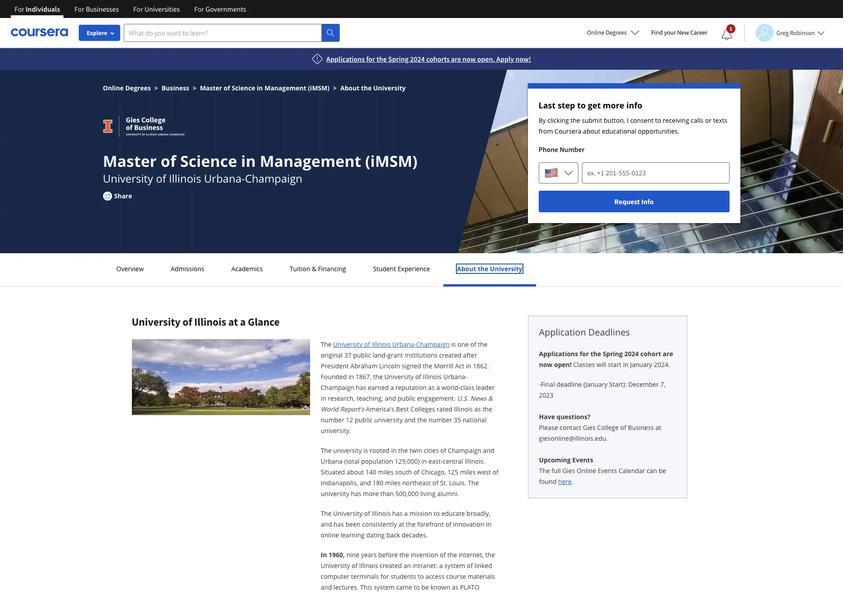 Task type: describe. For each thing, give the bounding box(es) containing it.
best
[[396, 405, 409, 414]]

in inside the university of illinois has a mission to educate broadly, and has been consistently at the forefront of innovation in online learning dating back decades.
[[486, 521, 492, 529]]

0 vertical spatial master
[[200, 84, 222, 92]]

west
[[477, 468, 491, 477]]

college
[[598, 424, 619, 432]]

applications for applications for the spring 2024 cohort are now open!
[[539, 350, 578, 358]]

start):
[[609, 381, 627, 389]]

get
[[588, 100, 601, 111]]

experience
[[398, 265, 430, 273]]

final
[[541, 381, 555, 389]]

for individuals
[[14, 5, 60, 14]]

indianapolis,
[[321, 479, 358, 488]]

phone
[[539, 145, 559, 154]]

one
[[458, 340, 469, 349]]

northeast
[[402, 479, 431, 488]]

-
[[539, 381, 541, 389]]

came
[[396, 584, 412, 592]]

admissions link
[[168, 265, 207, 273]]

🇺🇸
[[544, 165, 559, 183]]

created inside the is one of the original 37 public land-grant institutions created after president abraham lincoln signed the morrill act in 1862. founded in 1867, the university of illinois urbana- champaign has earned a reputation as a world-class leader in research, teaching, and public engagement.
[[439, 351, 462, 360]]

by clicking the submit button, i consent to receiving calls or texts from coursera about educational opportunities.
[[539, 116, 728, 136]]

consent
[[631, 116, 654, 125]]

be inside the full gies online events calendar can be found
[[659, 467, 666, 476]]

leader
[[476, 384, 495, 392]]

the for the university is rooted in the twin cities of champaign and urbana (total population 129,000) in east-central illinois. situated about 140 miles south of chicago, 125 miles west of indianapolis, and 180 miles northeast of st. louis. the university has more than 500,000 living alumni.
[[321, 447, 332, 455]]

has inside the is one of the original 37 public land-grant institutions created after president abraham lincoln signed the morrill act in 1862. founded in 1867, the university of illinois urbana- champaign has earned a reputation as a world-class leader in research, teaching, and public engagement.
[[356, 384, 366, 392]]

applications for the spring 2024 cohort are now open!
[[539, 350, 674, 369]]

questions?
[[557, 413, 591, 422]]

gies inside have questions? please contact gies college of business at giesonline@illinois.edu.
[[583, 424, 596, 432]]

140
[[366, 468, 377, 477]]

submit
[[582, 116, 603, 125]]

is inside the university is rooted in the twin cities of champaign and urbana (total population 129,000) in east-central illinois. situated about 140 miles south of chicago, 125 miles west of indianapolis, and 180 miles northeast of st. louis. the university has more than 500,000 living alumni.
[[364, 447, 368, 455]]

0 vertical spatial &
[[312, 265, 317, 273]]

applications for the spring 2024 cohorts are now open. apply now!
[[327, 54, 531, 64]]

applications for applications for the spring 2024 cohorts are now open. apply now!
[[327, 54, 365, 64]]

university inside the university of illinois has a mission to educate broadly, and has been consistently at the forefront of innovation in online learning dating back decades.
[[333, 510, 363, 518]]

1867,
[[356, 373, 372, 381]]

0 vertical spatial science
[[232, 84, 255, 92]]

the university of illinois has a mission to educate broadly, and has been consistently at the forefront of innovation in online learning dating back decades.
[[321, 510, 492, 540]]

class
[[461, 384, 475, 392]]

1 vertical spatial urbana-
[[392, 340, 416, 349]]

student
[[373, 265, 396, 273]]

cohort
[[641, 350, 662, 358]]

explore
[[87, 29, 107, 37]]

businesses
[[86, 5, 119, 14]]

to inside the by clicking the submit button, i consent to receiving calls or texts from coursera about educational opportunities.
[[656, 116, 662, 125]]

show notifications image
[[722, 29, 733, 40]]

situated
[[321, 468, 345, 477]]

for for individuals
[[14, 5, 24, 14]]

0 horizontal spatial at
[[228, 315, 238, 329]]

national
[[463, 416, 487, 425]]

(imsm) inside master of science in management (imsm) university of illinois urbana-champaign
[[365, 151, 418, 172]]

university.
[[321, 427, 351, 436]]

east-
[[429, 458, 443, 466]]

1 vertical spatial university
[[333, 447, 362, 455]]

degrees for online degrees > business > master of science in management (imsm) > about the university
[[125, 84, 151, 92]]

find your new career
[[652, 28, 708, 36]]

1 vertical spatial system
[[374, 584, 395, 592]]

cities
[[424, 447, 439, 455]]

opportunities.
[[638, 127, 680, 136]]

illinois inside nine years before the invention of the internet, the university of illinois created an intranet: a system of linked computer terminals for students to access course materials and lectures. this system came to be known as plato (programmed logic for automatic teaching operations)
[[359, 562, 378, 571]]

colleges
[[411, 405, 435, 414]]

texts
[[714, 116, 728, 125]]

button,
[[604, 116, 626, 125]]

governments
[[206, 5, 246, 14]]

rated
[[437, 405, 453, 414]]

(total
[[344, 458, 360, 466]]

created inside nine years before the invention of the internet, the university of illinois created an intranet: a system of linked computer terminals for students to access course materials and lectures. this system came to be known as plato (programmed logic for automatic teaching operations)
[[380, 562, 402, 571]]

engagement.
[[417, 395, 456, 403]]

2024 for cohorts
[[410, 54, 425, 64]]

terminals
[[351, 573, 379, 581]]

application
[[539, 327, 586, 339]]

at inside the university of illinois has a mission to educate broadly, and has been consistently at the forefront of innovation in online learning dating back decades.
[[399, 521, 405, 529]]

is inside the is one of the original 37 public land-grant institutions created after president abraham lincoln signed the morrill act in 1862. founded in 1867, the university of illinois urbana- champaign has earned a reputation as a world-class leader in research, teaching, and public engagement.
[[452, 340, 456, 349]]

now for open.
[[463, 54, 476, 64]]

overview link
[[114, 265, 147, 273]]

open.
[[478, 54, 495, 64]]

spring for cohorts
[[388, 54, 409, 64]]

about inside the by clicking the submit button, i consent to receiving calls or texts from coursera about educational opportunities.
[[583, 127, 601, 136]]

miles down the illinois.
[[460, 468, 476, 477]]

master inside master of science in management (imsm) university of illinois urbana-champaign
[[103, 151, 157, 172]]

here link
[[559, 478, 572, 486]]

and inside the america's best colleges rated illinois as the number 12 public university and the number 35 national university.
[[405, 416, 416, 425]]

and inside nine years before the invention of the internet, the university of illinois created an intranet: a system of linked computer terminals for students to access course materials and lectures. this system came to be known as plato (programmed logic for automatic teaching operations)
[[321, 584, 332, 592]]

for for universities
[[133, 5, 143, 14]]

to down intranet:
[[418, 573, 424, 581]]

(january
[[584, 381, 608, 389]]

central
[[443, 458, 463, 466]]

earned
[[368, 384, 389, 392]]

to inside the university of illinois has a mission to educate broadly, and has been consistently at the forefront of innovation in online learning dating back decades.
[[434, 510, 440, 518]]

logic
[[363, 594, 378, 596]]

2 number from the left
[[429, 416, 452, 425]]

or
[[706, 116, 712, 125]]

as inside the is one of the original 37 public land-grant institutions created after president abraham lincoln signed the morrill act in 1862. founded in 1867, the university of illinois urbana- champaign has earned a reputation as a world-class leader in research, teaching, and public engagement.
[[428, 384, 435, 392]]

for inside "applications for the spring 2024 cohort are now open!"
[[580, 350, 589, 358]]

online
[[321, 531, 339, 540]]

u.s. news & world report's
[[321, 395, 493, 414]]

academics
[[231, 265, 263, 273]]

calls
[[691, 116, 704, 125]]

1 horizontal spatial more
[[603, 100, 625, 111]]

2023
[[539, 391, 554, 400]]

an
[[404, 562, 411, 571]]

0 vertical spatial public
[[353, 351, 371, 360]]

of inside have questions? please contact gies college of business at giesonline@illinois.edu.
[[621, 424, 627, 432]]

a right 'earned'
[[391, 384, 394, 392]]

research,
[[328, 395, 355, 403]]

events inside the full gies online events calendar can be found
[[598, 467, 617, 476]]

individuals
[[26, 5, 60, 14]]

about the university
[[457, 265, 523, 273]]

more inside the university is rooted in the twin cities of champaign and urbana (total population 129,000) in east-central illinois. situated about 140 miles south of chicago, 125 miles west of indianapolis, and 180 miles northeast of st. louis. the university has more than 500,000 living alumni.
[[363, 490, 379, 499]]

automatic
[[390, 594, 420, 596]]

university of illinois urbana-champaign image
[[103, 116, 184, 137]]

can
[[647, 467, 657, 476]]

online for online degrees > business > master of science in management (imsm) > about the university
[[103, 84, 124, 92]]

intranet:
[[413, 562, 438, 571]]

the inside "applications for the spring 2024 cohort are now open!"
[[591, 350, 601, 358]]

science inside master of science in management (imsm) university of illinois urbana-champaign
[[180, 151, 237, 172]]

lincoln
[[379, 362, 400, 371]]

last
[[539, 100, 556, 111]]

35
[[454, 416, 461, 425]]

1 horizontal spatial about
[[457, 265, 476, 273]]

illinois inside the is one of the original 37 public land-grant institutions created after president abraham lincoln signed the morrill act in 1862. founded in 1867, the university of illinois urbana- champaign has earned a reputation as a world-class leader in research, teaching, and public engagement.
[[423, 373, 442, 381]]

upcoming
[[539, 456, 571, 465]]

december
[[629, 381, 659, 389]]

world-
[[442, 384, 461, 392]]

🇺🇸 button
[[539, 162, 578, 184]]

a inside the university of illinois has a mission to educate broadly, and has been consistently at the forefront of innovation in online learning dating back decades.
[[404, 510, 408, 518]]

overview
[[116, 265, 144, 273]]

career
[[691, 28, 708, 36]]

will
[[597, 361, 607, 369]]

the inside the university is rooted in the twin cities of champaign and urbana (total population 129,000) in east-central illinois. situated about 140 miles south of chicago, 125 miles west of indianapolis, and 180 miles northeast of st. louis. the university has more than 500,000 living alumni.
[[398, 447, 408, 455]]

giesonline@illinois.edu.
[[539, 435, 608, 443]]

alumni.
[[437, 490, 459, 499]]

online degrees
[[587, 28, 627, 36]]

online inside the full gies online events calendar can be found
[[577, 467, 596, 476]]

1862.
[[473, 362, 489, 371]]

to right came
[[414, 584, 420, 592]]

are for cohort
[[663, 350, 674, 358]]

online for online degrees
[[587, 28, 605, 36]]

3 > from the left
[[333, 84, 337, 92]]

as inside nine years before the invention of the internet, the university of illinois created an intranet: a system of linked computer terminals for students to access course materials and lectures. this system came to be known as plato (programmed logic for automatic teaching operations)
[[452, 584, 459, 592]]

degrees for online degrees
[[606, 28, 627, 36]]



Task type: vqa. For each thing, say whether or not it's contained in the screenshot.
middle Public
yes



Task type: locate. For each thing, give the bounding box(es) containing it.
0 horizontal spatial &
[[312, 265, 317, 273]]

0 vertical spatial system
[[445, 562, 465, 571]]

st.
[[440, 479, 448, 488]]

mission
[[410, 510, 432, 518]]

coursera image
[[11, 25, 68, 40]]

2 horizontal spatial >
[[333, 84, 337, 92]]

2 > from the left
[[193, 84, 196, 92]]

0 horizontal spatial is
[[364, 447, 368, 455]]

created up morrill
[[439, 351, 462, 360]]

to up opportunities. on the right top of page
[[656, 116, 662, 125]]

2024
[[410, 54, 425, 64], [625, 350, 639, 358]]

system up course
[[445, 562, 465, 571]]

2024 inside "applications for the spring 2024 cohort are now open!"
[[625, 350, 639, 358]]

1 vertical spatial degrees
[[125, 84, 151, 92]]

for left the universities at the left top of page
[[133, 5, 143, 14]]

now for open!
[[539, 361, 553, 369]]

the down the west
[[468, 479, 479, 488]]

at inside have questions? please contact gies college of business at giesonline@illinois.edu.
[[656, 424, 662, 432]]

2 horizontal spatial urbana-
[[444, 373, 468, 381]]

public up abraham
[[353, 351, 371, 360]]

spring inside "applications for the spring 2024 cohort are now open!"
[[603, 350, 623, 358]]

spring left cohorts
[[388, 54, 409, 64]]

has up online
[[334, 521, 344, 529]]

world
[[321, 405, 339, 414]]

0 horizontal spatial are
[[451, 54, 461, 64]]

university up the (total
[[333, 447, 362, 455]]

0 horizontal spatial system
[[374, 584, 395, 592]]

before
[[379, 551, 398, 560]]

1 vertical spatial about
[[347, 468, 364, 477]]

number down rated
[[429, 416, 452, 425]]

as down news
[[475, 405, 481, 414]]

living
[[421, 490, 436, 499]]

0 horizontal spatial about
[[347, 468, 364, 477]]

-final deadline (january start): december 7, 2023
[[539, 381, 666, 400]]

university inside master of science in management (imsm) university of illinois urbana-champaign
[[103, 171, 153, 186]]

0 vertical spatial gies
[[583, 424, 596, 432]]

for
[[14, 5, 24, 14], [74, 5, 84, 14], [133, 5, 143, 14], [194, 5, 204, 14]]

What do you want to learn? text field
[[124, 24, 322, 42]]

1 vertical spatial (imsm)
[[365, 151, 418, 172]]

as inside the america's best colleges rated illinois as the number 12 public university and the number 35 national university.
[[475, 405, 481, 414]]

1 horizontal spatial is
[[452, 340, 456, 349]]

been
[[346, 521, 361, 529]]

events left calendar
[[598, 467, 617, 476]]

0 horizontal spatial more
[[363, 490, 379, 499]]

about down the (total
[[347, 468, 364, 477]]

are right cohorts
[[451, 54, 461, 64]]

1 button
[[715, 24, 740, 45]]

champaign
[[245, 171, 303, 186], [416, 340, 450, 349], [321, 384, 354, 392], [448, 447, 482, 455]]

degrees left business link
[[125, 84, 151, 92]]

1 vertical spatial created
[[380, 562, 402, 571]]

as down course
[[452, 584, 459, 592]]

1 vertical spatial business
[[628, 424, 654, 432]]

0 vertical spatial online
[[587, 28, 605, 36]]

1 vertical spatial public
[[398, 395, 416, 403]]

master of science in management (imsm) link
[[200, 84, 330, 92]]

university inside the america's best colleges rated illinois as the number 12 public university and the number 35 national university.
[[374, 416, 403, 425]]

cohorts
[[426, 54, 450, 64]]

4 for from the left
[[194, 5, 204, 14]]

0 vertical spatial as
[[428, 384, 435, 392]]

open!
[[554, 361, 572, 369]]

educational
[[602, 127, 637, 136]]

the up urbana
[[321, 447, 332, 455]]

a left glance
[[240, 315, 246, 329]]

1 horizontal spatial now
[[539, 361, 553, 369]]

1 vertical spatial more
[[363, 490, 379, 499]]

0 horizontal spatial gies
[[563, 467, 575, 476]]

plato
[[460, 584, 480, 592]]

a up the access
[[440, 562, 443, 571]]

0 vertical spatial is
[[452, 340, 456, 349]]

2 vertical spatial urbana-
[[444, 373, 468, 381]]

for for governments
[[194, 5, 204, 14]]

Phone Number telephone field
[[582, 162, 730, 184]]

grant
[[388, 351, 403, 360]]

twin
[[410, 447, 422, 455]]

(programmed
[[321, 594, 362, 596]]

here .
[[559, 478, 574, 486]]

1 vertical spatial &
[[488, 395, 493, 403]]

illinois inside the america's best colleges rated illinois as the number 12 public university and the number 35 national university.
[[454, 405, 473, 414]]

0 vertical spatial now
[[463, 54, 476, 64]]

& inside u.s. news & world report's
[[488, 395, 493, 403]]

is left one
[[452, 340, 456, 349]]

champaign inside the university is rooted in the twin cities of champaign and urbana (total population 129,000) in east-central illinois. situated about 140 miles south of chicago, 125 miles west of indianapolis, and 180 miles northeast of st. louis. the university has more than 500,000 living alumni.
[[448, 447, 482, 455]]

0 vertical spatial are
[[451, 54, 461, 64]]

2024.
[[654, 361, 670, 369]]

2 vertical spatial as
[[452, 584, 459, 592]]

0 vertical spatial business
[[162, 84, 189, 92]]

banner navigation
[[7, 0, 253, 18]]

0 vertical spatial degrees
[[606, 28, 627, 36]]

0 vertical spatial spring
[[388, 54, 409, 64]]

2 vertical spatial at
[[399, 521, 405, 529]]

miles up than
[[385, 479, 401, 488]]

3 for from the left
[[133, 5, 143, 14]]

0 horizontal spatial applications
[[327, 54, 365, 64]]

info
[[627, 100, 643, 111]]

back
[[387, 531, 400, 540]]

system up logic on the left bottom
[[374, 584, 395, 592]]

and down 140
[[360, 479, 371, 488]]

0 vertical spatial management
[[265, 84, 306, 92]]

champaign inside the is one of the original 37 public land-grant institutions created after president abraham lincoln signed the morrill act in 1862. founded in 1867, the university of illinois urbana- champaign has earned a reputation as a world-class leader in research, teaching, and public engagement.
[[321, 384, 354, 392]]

129,000)
[[395, 458, 420, 466]]

the for the university of illinois urbana-champaign
[[321, 340, 332, 349]]

be inside nine years before the invention of the internet, the university of illinois created an intranet: a system of linked computer terminals for students to access course materials and lectures. this system came to be known as plato (programmed logic for automatic teaching operations)
[[422, 584, 429, 592]]

is left rooted
[[364, 447, 368, 455]]

2024 up january
[[625, 350, 639, 358]]

public up best
[[398, 395, 416, 403]]

0 horizontal spatial now
[[463, 54, 476, 64]]

classes
[[574, 361, 595, 369]]

the inside the university of illinois has a mission to educate broadly, and has been consistently at the forefront of innovation in online learning dating back decades.
[[406, 521, 416, 529]]

illinois inside the university of illinois has a mission to educate broadly, and has been consistently at the forefront of innovation in online learning dating back decades.
[[372, 510, 391, 518]]

0 vertical spatial about
[[340, 84, 360, 92]]

from
[[539, 127, 553, 136]]

1 vertical spatial science
[[180, 151, 237, 172]]

found
[[539, 478, 557, 486]]

0 vertical spatial more
[[603, 100, 625, 111]]

access
[[426, 573, 445, 581]]

after
[[463, 351, 477, 360]]

2 horizontal spatial at
[[656, 424, 662, 432]]

a inside nine years before the invention of the internet, the university of illinois created an intranet: a system of linked computer terminals for students to access course materials and lectures. this system came to be known as plato (programmed logic for automatic teaching operations)
[[440, 562, 443, 571]]

america's best colleges rated illinois as the number 12 public university and the number 35 national university.
[[321, 405, 493, 436]]

0 vertical spatial university
[[374, 416, 403, 425]]

and inside the university of illinois has a mission to educate broadly, and has been consistently at the forefront of innovation in online learning dating back decades.
[[321, 521, 332, 529]]

are up 2024.
[[663, 350, 674, 358]]

1 vertical spatial events
[[598, 467, 617, 476]]

and down best
[[405, 416, 416, 425]]

2 vertical spatial public
[[355, 416, 373, 425]]

miles up 180
[[378, 468, 394, 477]]

last step to get more info
[[539, 100, 643, 111]]

the inside the by clicking the submit button, i consent to receiving calls or texts from coursera about educational opportunities.
[[571, 116, 580, 125]]

a up engagement.
[[437, 384, 440, 392]]

known
[[431, 584, 451, 592]]

0 horizontal spatial about
[[340, 84, 360, 92]]

and down computer
[[321, 584, 332, 592]]

applications inside "applications for the spring 2024 cohort are now open!"
[[539, 350, 578, 358]]

1 horizontal spatial business
[[628, 424, 654, 432]]

business inside have questions? please contact gies college of business at giesonline@illinois.edu.
[[628, 424, 654, 432]]

university inside nine years before the invention of the internet, the university of illinois created an intranet: a system of linked computer terminals for students to access course materials and lectures. this system came to be known as plato (programmed logic for automatic teaching operations)
[[321, 562, 350, 571]]

and up the illinois.
[[483, 447, 495, 455]]

gies down upcoming events on the right of page
[[563, 467, 575, 476]]

& down leader
[[488, 395, 493, 403]]

university inside the is one of the original 37 public land-grant institutions created after president abraham lincoln signed the morrill act in 1862. founded in 1867, the university of illinois urbana- champaign has earned a reputation as a world-class leader in research, teaching, and public engagement.
[[385, 373, 414, 381]]

more up the button,
[[603, 100, 625, 111]]

share
[[114, 192, 132, 200]]

for for businesses
[[74, 5, 84, 14]]

now!
[[516, 54, 531, 64]]

degrees left find
[[606, 28, 627, 36]]

about inside the university is rooted in the twin cities of champaign and urbana (total population 129,000) in east-central illinois. situated about 140 miles south of chicago, 125 miles west of indianapolis, and 180 miles northeast of st. louis. the university has more than 500,000 living alumni.
[[347, 468, 364, 477]]

computer
[[321, 573, 350, 581]]

1 horizontal spatial about
[[583, 127, 601, 136]]

has
[[356, 384, 366, 392], [351, 490, 362, 499], [392, 510, 403, 518], [334, 521, 344, 529]]

0 horizontal spatial master
[[103, 151, 157, 172]]

reputation
[[396, 384, 427, 392]]

1 horizontal spatial >
[[193, 84, 196, 92]]

university down america's
[[374, 416, 403, 425]]

0 horizontal spatial created
[[380, 562, 402, 571]]

has up the consistently
[[392, 510, 403, 518]]

1 > from the left
[[154, 84, 158, 92]]

upcoming events
[[539, 456, 594, 465]]

0 vertical spatial 2024
[[410, 54, 425, 64]]

master right business link
[[200, 84, 222, 92]]

management inside master of science in management (imsm) university of illinois urbana-champaign
[[260, 151, 361, 172]]

has inside the university is rooted in the twin cities of champaign and urbana (total population 129,000) in east-central illinois. situated about 140 miles south of chicago, 125 miles west of indianapolis, and 180 miles northeast of st. louis. the university has more than 500,000 living alumni.
[[351, 490, 362, 499]]

1 horizontal spatial gies
[[583, 424, 596, 432]]

share button
[[103, 191, 146, 201]]

for left 'individuals'
[[14, 5, 24, 14]]

now left open!
[[539, 361, 553, 369]]

2 for from the left
[[74, 5, 84, 14]]

glance
[[248, 315, 280, 329]]

gies inside the full gies online events calendar can be found
[[563, 467, 575, 476]]

1 vertical spatial management
[[260, 151, 361, 172]]

master up share button
[[103, 151, 157, 172]]

degrees
[[606, 28, 627, 36], [125, 84, 151, 92]]

1 vertical spatial online
[[103, 84, 124, 92]]

1 horizontal spatial 2024
[[625, 350, 639, 358]]

0 horizontal spatial >
[[154, 84, 158, 92]]

1 horizontal spatial applications
[[539, 350, 578, 358]]

1 vertical spatial applications
[[539, 350, 578, 358]]

0 vertical spatial at
[[228, 315, 238, 329]]

in
[[321, 551, 327, 560]]

and inside the is one of the original 37 public land-grant institutions created after president abraham lincoln signed the morrill act in 1862. founded in 1867, the university of illinois urbana- champaign has earned a reputation as a world-class leader in research, teaching, and public engagement.
[[385, 395, 396, 403]]

for left governments
[[194, 5, 204, 14]]

as
[[428, 384, 435, 392], [475, 405, 481, 414], [452, 584, 459, 592]]

at up the back
[[399, 521, 405, 529]]

created down before
[[380, 562, 402, 571]]

and up america's
[[385, 395, 396, 403]]

internet,
[[459, 551, 484, 560]]

for businesses
[[74, 5, 119, 14]]

1 vertical spatial is
[[364, 447, 368, 455]]

at down the 7,
[[656, 424, 662, 432]]

events down giesonline@illinois.edu.
[[573, 456, 594, 465]]

& right "tuition"
[[312, 265, 317, 273]]

0 vertical spatial applications
[[327, 54, 365, 64]]

for governments
[[194, 5, 246, 14]]

have
[[539, 413, 555, 422]]

are inside "applications for the spring 2024 cohort are now open!"
[[663, 350, 674, 358]]

the up online
[[321, 510, 332, 518]]

0 vertical spatial events
[[573, 456, 594, 465]]

the inside the full gies online events calendar can be found
[[539, 467, 550, 476]]

1 for from the left
[[14, 5, 24, 14]]

1 vertical spatial gies
[[563, 467, 575, 476]]

is one of the original 37 public land-grant institutions created after president abraham lincoln signed the morrill act in 1862. founded in 1867, the university of illinois urbana- champaign has earned a reputation as a world-class leader in research, teaching, and public engagement.
[[321, 340, 495, 403]]

miles
[[378, 468, 394, 477], [460, 468, 476, 477], [385, 479, 401, 488]]

0 vertical spatial created
[[439, 351, 462, 360]]

public
[[353, 351, 371, 360], [398, 395, 416, 403], [355, 416, 373, 425]]

0 horizontal spatial degrees
[[125, 84, 151, 92]]

urbana- inside master of science in management (imsm) university of illinois urbana-champaign
[[204, 171, 245, 186]]

0 vertical spatial about
[[583, 127, 601, 136]]

nine
[[347, 551, 359, 560]]

are for cohorts
[[451, 54, 461, 64]]

1 horizontal spatial be
[[659, 467, 666, 476]]

university
[[374, 416, 403, 425], [333, 447, 362, 455], [321, 490, 349, 499]]

illinois inside master of science in management (imsm) university of illinois urbana-champaign
[[169, 171, 201, 186]]

events
[[573, 456, 594, 465], [598, 467, 617, 476]]

and up online
[[321, 521, 332, 529]]

gies left college
[[583, 424, 596, 432]]

2 horizontal spatial as
[[475, 405, 481, 414]]

for
[[366, 54, 375, 64], [580, 350, 589, 358], [381, 573, 389, 581], [380, 594, 389, 596]]

2 vertical spatial university
[[321, 490, 349, 499]]

number down 'world'
[[321, 416, 344, 425]]

system
[[445, 562, 465, 571], [374, 584, 395, 592]]

to up forefront
[[434, 510, 440, 518]]

public inside the america's best colleges rated illinois as the number 12 public university and the number 35 national university.
[[355, 416, 373, 425]]

degrees inside dropdown button
[[606, 28, 627, 36]]

2024 for cohort
[[625, 350, 639, 358]]

the for the full gies online events calendar can be found
[[539, 467, 550, 476]]

0 horizontal spatial be
[[422, 584, 429, 592]]

1 horizontal spatial as
[[452, 584, 459, 592]]

1 vertical spatial as
[[475, 405, 481, 414]]

public right 12 on the bottom of the page
[[355, 416, 373, 425]]

calendar
[[619, 467, 645, 476]]

greg robinson
[[777, 29, 815, 37]]

a left mission
[[404, 510, 408, 518]]

science
[[232, 84, 255, 92], [180, 151, 237, 172]]

in inside master of science in management (imsm) university of illinois urbana-champaign
[[241, 151, 256, 172]]

1 vertical spatial now
[[539, 361, 553, 369]]

1 horizontal spatial are
[[663, 350, 674, 358]]

be up teaching
[[422, 584, 429, 592]]

0 horizontal spatial spring
[[388, 54, 409, 64]]

linked
[[475, 562, 492, 571]]

1 horizontal spatial master
[[200, 84, 222, 92]]

None search field
[[124, 24, 340, 42]]

be right "can"
[[659, 467, 666, 476]]

champaign inside master of science in management (imsm) university of illinois urbana-champaign
[[245, 171, 303, 186]]

for left "businesses"
[[74, 5, 84, 14]]

i
[[627, 116, 629, 125]]

spring for cohort
[[603, 350, 623, 358]]

0 horizontal spatial 2024
[[410, 54, 425, 64]]

0 vertical spatial urbana-
[[204, 171, 245, 186]]

now inside "applications for the spring 2024 cohort are now open!"
[[539, 361, 553, 369]]

the up found
[[539, 467, 550, 476]]

online inside dropdown button
[[587, 28, 605, 36]]

the for the university of illinois has a mission to educate broadly, and has been consistently at the forefront of innovation in online learning dating back decades.
[[321, 510, 332, 518]]

0 horizontal spatial events
[[573, 456, 594, 465]]

university down indianapolis,
[[321, 490, 349, 499]]

now left open.
[[463, 54, 476, 64]]

1 number from the left
[[321, 416, 344, 425]]

2024 left cohorts
[[410, 54, 425, 64]]

1 horizontal spatial system
[[445, 562, 465, 571]]

0 vertical spatial (imsm)
[[308, 84, 330, 92]]

is
[[452, 340, 456, 349], [364, 447, 368, 455]]

as up engagement.
[[428, 384, 435, 392]]

has down indianapolis,
[[351, 490, 362, 499]]

1 vertical spatial at
[[656, 424, 662, 432]]

1 vertical spatial be
[[422, 584, 429, 592]]

has down the 1867,
[[356, 384, 366, 392]]

at left glance
[[228, 315, 238, 329]]

student experience
[[373, 265, 430, 273]]

original
[[321, 351, 343, 360]]

to left the get
[[578, 100, 586, 111]]

0 horizontal spatial (imsm)
[[308, 84, 330, 92]]

1 horizontal spatial at
[[399, 521, 405, 529]]

tuition & financing link
[[287, 265, 349, 273]]

1 vertical spatial 2024
[[625, 350, 639, 358]]

0 vertical spatial be
[[659, 467, 666, 476]]

the inside the university of illinois has a mission to educate broadly, and has been consistently at the forefront of innovation in online learning dating back decades.
[[321, 510, 332, 518]]

classes will start in january 2024.
[[572, 361, 670, 369]]

students
[[391, 573, 416, 581]]

spring
[[388, 54, 409, 64], [603, 350, 623, 358]]

1 horizontal spatial number
[[429, 416, 452, 425]]

1 horizontal spatial spring
[[603, 350, 623, 358]]

1 vertical spatial about
[[457, 265, 476, 273]]

2 vertical spatial online
[[577, 467, 596, 476]]

request
[[615, 197, 640, 206]]

about down submit
[[583, 127, 601, 136]]

the up "original"
[[321, 340, 332, 349]]

population
[[361, 458, 393, 466]]

more down 180
[[363, 490, 379, 499]]

1 horizontal spatial degrees
[[606, 28, 627, 36]]

urbana- inside the is one of the original 37 public land-grant institutions created after president abraham lincoln signed the morrill act in 1862. founded in 1867, the university of illinois urbana- champaign has earned a reputation as a world-class leader in research, teaching, and public engagement.
[[444, 373, 468, 381]]

consistently
[[362, 521, 397, 529]]

teaching,
[[357, 395, 383, 403]]

spring up start
[[603, 350, 623, 358]]

1 horizontal spatial (imsm)
[[365, 151, 418, 172]]

years
[[361, 551, 377, 560]]

0 horizontal spatial as
[[428, 384, 435, 392]]

1 vertical spatial spring
[[603, 350, 623, 358]]

125
[[448, 468, 459, 477]]



